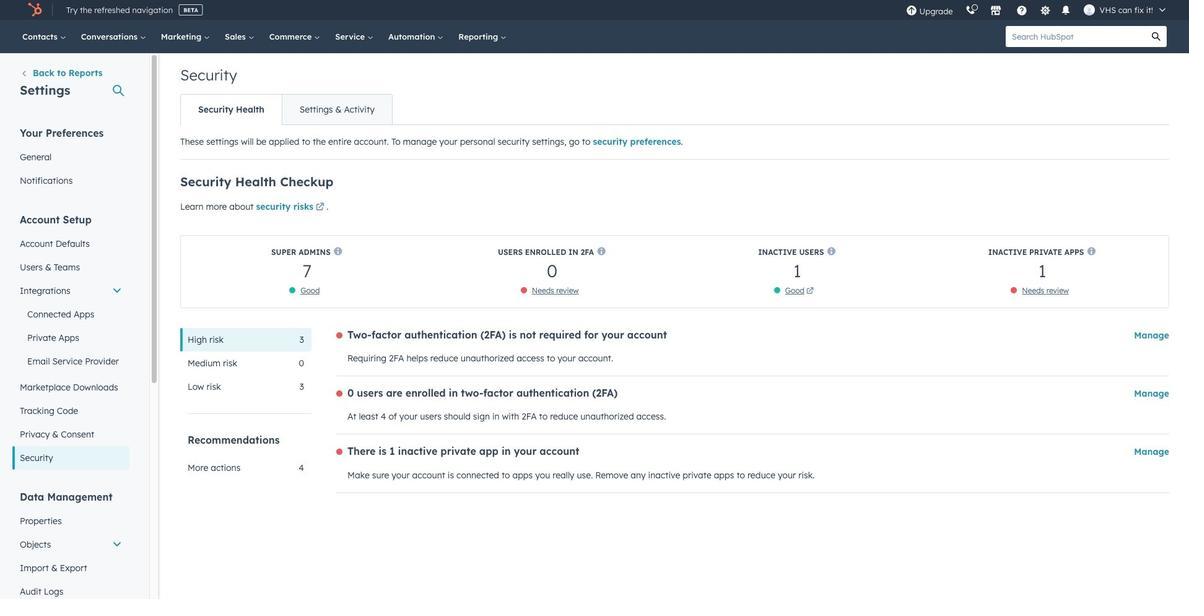 Task type: describe. For each thing, give the bounding box(es) containing it.
data management element
[[12, 491, 130, 600]]

marketplaces image
[[991, 6, 1002, 17]]

account setup element
[[12, 213, 130, 470]]



Task type: vqa. For each thing, say whether or not it's contained in the screenshot.
first Link opens in a new window icon from the top
yes



Task type: locate. For each thing, give the bounding box(es) containing it.
Search HubSpot search field
[[1006, 26, 1146, 47]]

jer mill image
[[1084, 4, 1095, 15]]

link opens in a new window image
[[316, 203, 325, 213]]

your preferences element
[[12, 126, 130, 193]]

menu
[[900, 0, 1175, 20]]

navigation
[[180, 94, 393, 125]]

link opens in a new window image
[[316, 201, 325, 216], [807, 285, 814, 299], [807, 288, 814, 296]]



